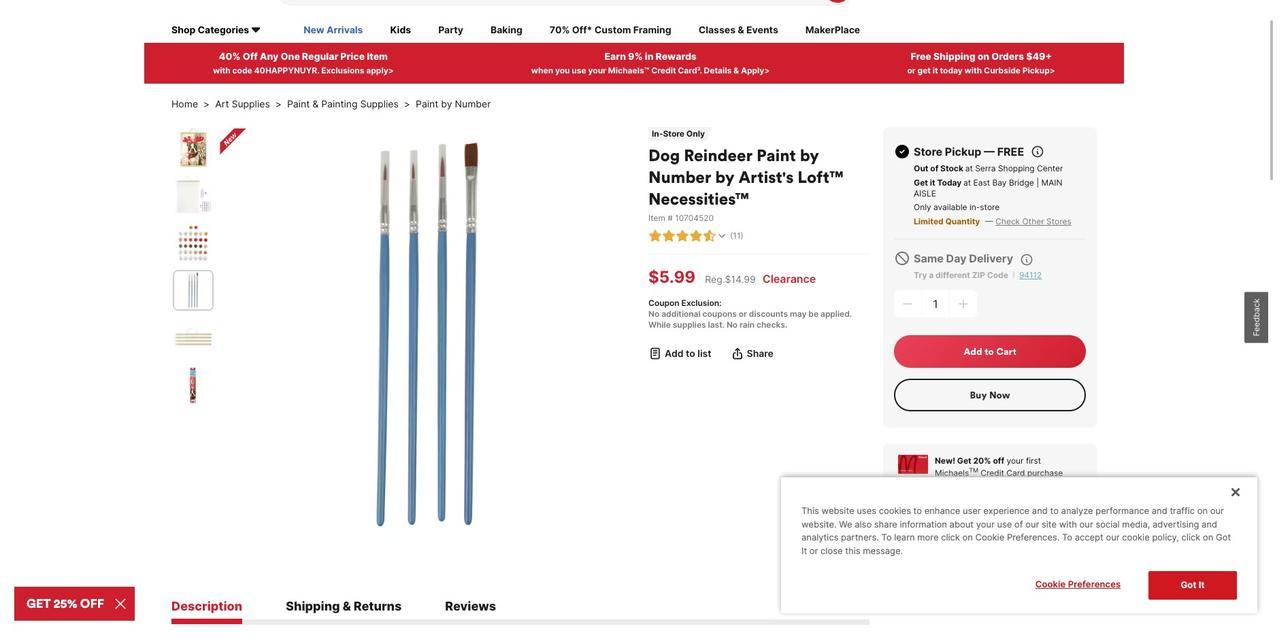 Task type: vqa. For each thing, say whether or not it's contained in the screenshot.
more on the right bottom
yes



Task type: describe. For each thing, give the bounding box(es) containing it.
cookie inside button
[[1036, 580, 1066, 591]]

in inside plus, earn 9% in rewards every day when you use your michaels credit card.
[[949, 493, 956, 503]]

add for add to list
[[665, 348, 684, 359]]

art
[[215, 98, 229, 109]]

1 horizontal spatial and
[[1152, 506, 1168, 517]]

2 horizontal spatial and
[[1202, 519, 1218, 530]]

at for today
[[964, 177, 972, 188]]

be
[[809, 309, 819, 319]]

same
[[914, 252, 944, 265]]

1 vertical spatial by
[[800, 145, 820, 165]]

when for tm
[[935, 480, 956, 491]]

custom
[[595, 24, 631, 35]]

coupons
[[703, 309, 737, 319]]

it inside this website uses cookies to enhance user experience and to analyze performance and traffic on our website. we also share information about your use of our site with our social media, advertising and analytics partners. to learn more click on cookie preferences. to accept our cookie policy, click on got it or close this message.
[[802, 546, 808, 557]]

share
[[747, 348, 774, 359]]

only available in-store
[[914, 202, 1000, 212]]

message.
[[863, 546, 904, 557]]

account.
[[1008, 480, 1042, 491]]

michaels inside plus, earn 9% in rewards every day when you use your michaels credit card.
[[971, 505, 1005, 515]]

add to cart
[[964, 346, 1017, 358]]

rewards inside earn 9% in rewards when you use your michaels™ credit card³. details & apply>
[[656, 50, 697, 62]]

plcc card logo image
[[899, 455, 929, 474]]

2 > from the left
[[276, 98, 282, 109]]

earn
[[605, 50, 626, 62]]

get it today at east bay bridge |
[[914, 177, 1042, 188]]

now
[[990, 389, 1011, 401]]

at for stock
[[966, 163, 973, 173]]

description
[[172, 600, 242, 614]]

in-store only dog reindeer paint by number by artist's loft™ necessities™ item # 10704520
[[649, 128, 844, 223]]

or for coupon exclusion:
[[739, 309, 747, 319]]

share
[[875, 519, 898, 530]]

website.
[[802, 519, 837, 530]]

buy now
[[970, 389, 1011, 401]]

free shipping on orders $49+ or get it today with curbside pickup>
[[908, 50, 1056, 75]]

bridge
[[1010, 177, 1035, 188]]

partners.
[[842, 533, 879, 544]]

returns
[[354, 600, 402, 614]]

applied.
[[821, 309, 852, 319]]

main
[[1042, 177, 1063, 188]]

card³.
[[678, 65, 702, 75]]

additional
[[662, 309, 701, 319]]

arrivals
[[327, 24, 363, 35]]

coupon exclusion: no additional coupons or discounts may be applied. while supplies last. no rain checks.
[[649, 298, 852, 330]]

traffic
[[1171, 506, 1195, 517]]

advertising
[[1153, 519, 1200, 530]]

aisle
[[914, 188, 937, 199]]

our right traffic
[[1211, 506, 1225, 517]]

1 horizontal spatial by
[[716, 167, 735, 187]]

day
[[947, 252, 967, 265]]

home link
[[172, 97, 198, 111]]

store inside in-store only dog reindeer paint by number by artist's loft™ necessities™ item # 10704520
[[663, 128, 685, 139]]

analyze
[[1062, 506, 1094, 517]]

40% off any one regular price item with code 40happynuyr. exclusions apply>
[[213, 50, 394, 75]]

& inside earn 9% in rewards when you use your michaels™ credit card³. details & apply>
[[734, 65, 739, 75]]

in inside earn 9% in rewards when you use your michaels™ credit card³. details & apply>
[[645, 50, 654, 62]]

1 vertical spatial no
[[727, 320, 738, 330]]

earn
[[1069, 480, 1086, 491]]

try a different zip code
[[914, 270, 1009, 280]]

rain
[[740, 320, 755, 330]]

1 horizontal spatial paint
[[416, 98, 439, 109]]

east
[[974, 177, 991, 188]]

2 to from the left
[[1063, 533, 1073, 544]]

a
[[929, 270, 934, 280]]

Number Stepper text field
[[922, 291, 950, 318]]

3 details & apply
[[935, 504, 1087, 527]]

we
[[840, 519, 853, 530]]

your inside earn 9% in rewards when you use your michaels™ credit card³. details & apply>
[[589, 65, 607, 75]]

artist's
[[739, 167, 794, 187]]

to inside popup button
[[686, 348, 696, 359]]

1 horizontal spatial only
[[914, 202, 932, 212]]

reg.$14.99
[[705, 273, 756, 285]]

painting
[[321, 98, 358, 109]]

social
[[1096, 519, 1120, 530]]

& left the painting
[[313, 98, 319, 109]]

michaels™
[[608, 65, 650, 75]]

of inside this website uses cookies to enhance user experience and to analyze performance and traffic on our website. we also share information about your use of our site with our social media, advertising and analytics partners. to learn more click on cookie preferences. to accept our cookie policy, click on got it or close this message.
[[1015, 519, 1024, 530]]

get
[[918, 65, 931, 75]]

new arrivals link
[[304, 23, 363, 38]]

earn 9% in rewards when you use your michaels™ credit card³. details & apply>
[[532, 50, 770, 75]]

70%
[[550, 24, 570, 35]]

store pickup — free
[[914, 145, 1025, 158]]

delivery
[[970, 252, 1014, 265]]

on right policy,
[[1204, 533, 1214, 544]]

also
[[855, 519, 872, 530]]

when inside plus, earn 9% in rewards every day when you use your michaels credit card.
[[1034, 493, 1055, 503]]

0 horizontal spatial get
[[914, 177, 929, 188]]

it inside button
[[1199, 580, 1205, 591]]

credit inside earn 9% in rewards when you use your michaels™ credit card³. details & apply>
[[652, 65, 676, 75]]

today
[[941, 65, 963, 75]]

analytics
[[802, 533, 839, 544]]

checks.
[[757, 320, 788, 330]]

kids link
[[390, 23, 411, 38]]

may
[[790, 309, 807, 319]]

#
[[668, 213, 673, 223]]

categories
[[198, 24, 249, 35]]

0 horizontal spatial of
[[931, 163, 939, 173]]

it inside free shipping on orders $49+ or get it today with curbside pickup>
[[933, 65, 939, 75]]

9% inside plus, earn 9% in rewards every day when you use your michaels credit card.
[[935, 493, 947, 503]]

94112
[[1020, 270, 1043, 280]]

number inside in-store only dog reindeer paint by number by artist's loft™ necessities™ item # 10704520
[[649, 167, 712, 187]]

new arrivals
[[304, 24, 363, 35]]

price
[[341, 50, 365, 62]]

1 click from the left
[[942, 533, 961, 544]]

about
[[950, 519, 974, 530]]

0 horizontal spatial and
[[1033, 506, 1048, 517]]

available
[[934, 202, 968, 212]]

kids
[[390, 24, 411, 35]]

off*
[[572, 24, 593, 35]]

events
[[747, 24, 779, 35]]

1 vertical spatial it
[[930, 177, 936, 188]]

40%
[[219, 50, 241, 62]]

to up information
[[914, 506, 922, 517]]

same day delivery
[[914, 252, 1014, 265]]

credit inside plus, earn 9% in rewards every day when you use your michaels credit card.
[[1007, 505, 1031, 515]]

site
[[1042, 519, 1057, 530]]

clearance
[[763, 272, 817, 286]]

to inside button
[[985, 346, 995, 358]]

our up preferences.
[[1026, 519, 1040, 530]]

center
[[1038, 163, 1064, 173]]

with inside free shipping on orders $49+ or get it today with curbside pickup>
[[965, 65, 983, 75]]

only inside in-store only dog reindeer paint by number by artist's loft™ necessities™ item # 10704520
[[687, 128, 705, 139]]

pickup
[[946, 145, 982, 158]]

classes & events link
[[699, 23, 779, 38]]

3 > from the left
[[404, 98, 411, 109]]

an
[[997, 480, 1006, 491]]

1 vertical spatial shipping
[[286, 600, 340, 614]]

or for free shipping on orders $49+
[[908, 65, 916, 75]]

michaels inside the your first michaels
[[935, 468, 970, 478]]

day
[[1018, 493, 1032, 503]]

stock
[[941, 163, 964, 173]]

details inside earn 9% in rewards when you use your michaels™ credit card³. details & apply>
[[704, 65, 732, 75]]

buy
[[970, 389, 987, 401]]

add to list button
[[649, 347, 712, 361]]

— for free
[[984, 145, 995, 158]]

with inside this website uses cookies to enhance user experience and to analyze performance and traffic on our website. we also share information about your use of our site with our social media, advertising and analytics partners. to learn more click on cookie preferences. to accept our cookie policy, click on got it or close this message.
[[1060, 519, 1078, 530]]

buy now button
[[895, 379, 1087, 412]]

shop categories
[[172, 24, 249, 35]]



Task type: locate. For each thing, give the bounding box(es) containing it.
& left returns
[[343, 600, 351, 614]]

0 vertical spatial it
[[933, 65, 939, 75]]

0 horizontal spatial use
[[572, 65, 587, 75]]

try
[[914, 270, 928, 280]]

supplies
[[232, 98, 270, 109], [360, 98, 399, 109]]

or down the analytics
[[810, 546, 819, 557]]

tab list
[[172, 600, 870, 626]]

20%
[[974, 456, 992, 466]]

— for check
[[986, 216, 994, 227]]

— down store
[[986, 216, 994, 227]]

1 horizontal spatial tabler image
[[690, 229, 703, 243]]

paint by number link
[[416, 97, 491, 111]]

1 horizontal spatial in
[[949, 493, 956, 503]]

you for tm
[[959, 480, 973, 491]]

performance
[[1096, 506, 1150, 517]]

cookie inside this website uses cookies to enhance user experience and to analyze performance and traffic on our website. we also share information about your use of our site with our social media, advertising and analytics partners. to learn more click on cookie preferences. to accept our cookie policy, click on got it or close this message.
[[976, 533, 1005, 544]]

last.
[[708, 320, 725, 330]]

1 horizontal spatial cookie
[[1036, 580, 1066, 591]]

paint for supplies
[[287, 98, 310, 109]]

1 horizontal spatial supplies
[[360, 98, 399, 109]]

classes
[[699, 24, 736, 35]]

> left paint by number link
[[404, 98, 411, 109]]

your inside plus, earn 9% in rewards every day when you use your michaels credit card.
[[951, 505, 969, 515]]

(
[[730, 231, 733, 241]]

0 horizontal spatial number
[[455, 98, 491, 109]]

at left east
[[964, 177, 972, 188]]

click down advertising
[[1182, 533, 1201, 544]]

to
[[882, 533, 892, 544], [1063, 533, 1073, 544]]

our up "accept"
[[1080, 519, 1094, 530]]

framing
[[634, 24, 672, 35]]

0 horizontal spatial >
[[204, 98, 210, 109]]

1 supplies from the left
[[232, 98, 270, 109]]

1 vertical spatial got
[[1181, 580, 1197, 591]]

1 vertical spatial rewards
[[958, 493, 992, 503]]

apply
[[943, 517, 965, 527]]

2 horizontal spatial >
[[404, 98, 411, 109]]

get up tm
[[958, 456, 972, 466]]

use inside earn 9% in rewards when you use your michaels™ credit card³. details & apply>
[[572, 65, 587, 75]]

it right get
[[933, 65, 939, 75]]

2 supplies from the left
[[360, 98, 399, 109]]

got down advertising
[[1181, 580, 1197, 591]]

of right out
[[931, 163, 939, 173]]

1 horizontal spatial you
[[959, 480, 973, 491]]

paint & painting supplies link
[[287, 97, 399, 111]]

tab list containing description
[[172, 600, 870, 626]]

one
[[281, 50, 300, 62]]

& left apply>
[[734, 65, 739, 75]]

0 horizontal spatial it
[[802, 546, 808, 557]]

free
[[998, 145, 1025, 158]]

0 vertical spatial only
[[687, 128, 705, 139]]

experience
[[984, 506, 1030, 517]]

shipping up today
[[934, 50, 976, 62]]

cookie
[[976, 533, 1005, 544], [1036, 580, 1066, 591]]

0 horizontal spatial 9%
[[628, 50, 643, 62]]

use down "off*"
[[572, 65, 587, 75]]

or inside free shipping on orders $49+ or get it today with curbside pickup>
[[908, 65, 916, 75]]

in up michaels™
[[645, 50, 654, 62]]

> down 40happynuyr.
[[276, 98, 282, 109]]

1 vertical spatial details
[[1060, 505, 1087, 515]]

rewards inside plus, earn 9% in rewards every day when you use your michaels credit card.
[[958, 493, 992, 503]]

credit left card³.
[[652, 65, 676, 75]]

baking
[[491, 24, 523, 35]]

it
[[933, 65, 939, 75], [930, 177, 936, 188]]

credit inside the tm credit card purchase when you open an account.
[[981, 468, 1005, 478]]

on inside free shipping on orders $49+ or get it today with curbside pickup>
[[978, 50, 990, 62]]

0 vertical spatial cookie
[[976, 533, 1005, 544]]

credit down day on the right of page
[[1007, 505, 1031, 515]]

0 vertical spatial credit
[[652, 65, 676, 75]]

your
[[589, 65, 607, 75], [1007, 456, 1024, 466], [951, 505, 969, 515], [977, 519, 995, 530]]

0 horizontal spatial to
[[882, 533, 892, 544]]

use down experience
[[998, 519, 1013, 530]]

exclusions
[[321, 65, 365, 75]]

0 vertical spatial it
[[802, 546, 808, 557]]

learn
[[895, 533, 915, 544]]

use inside plus, earn 9% in rewards every day when you use your michaels credit card.
[[935, 505, 949, 515]]

user
[[963, 506, 982, 517]]

any
[[260, 50, 279, 62]]

your inside the your first michaels
[[1007, 456, 1024, 466]]

tabler image down #
[[662, 229, 676, 243]]

discounts
[[749, 309, 788, 319]]

2 horizontal spatial tabler image
[[1032, 145, 1045, 158]]

your up the apply
[[951, 505, 969, 515]]

> left art
[[204, 98, 210, 109]]

add left the cart
[[964, 346, 983, 358]]

no up while
[[649, 309, 660, 319]]

details
[[704, 65, 732, 75], [1060, 505, 1087, 515]]

paint for dog
[[757, 145, 796, 165]]

zip
[[973, 270, 986, 280]]

michaels down new! at the bottom right of page
[[935, 468, 970, 478]]

stores
[[1047, 216, 1072, 227]]

on down about
[[963, 533, 973, 544]]

art supplies link
[[215, 97, 270, 111]]

1 vertical spatial get
[[958, 456, 972, 466]]

1 vertical spatial you
[[959, 480, 973, 491]]

0 vertical spatial use
[[572, 65, 587, 75]]

cookie left preferences
[[1036, 580, 1066, 591]]

rewards up user
[[958, 493, 992, 503]]

limited
[[914, 216, 944, 227]]

0 vertical spatial item
[[367, 50, 388, 62]]

1 horizontal spatial to
[[1063, 533, 1073, 544]]

or left get
[[908, 65, 916, 75]]

when for earn
[[532, 65, 554, 75]]

different
[[936, 270, 971, 280]]

0 horizontal spatial tabler image
[[662, 229, 676, 243]]

when down new! at the bottom right of page
[[935, 480, 956, 491]]

or up rain
[[739, 309, 747, 319]]

cart
[[997, 346, 1017, 358]]

1 > from the left
[[204, 98, 210, 109]]

use up the apply
[[935, 505, 949, 515]]

open samedaydelivery details modal image
[[1021, 253, 1034, 267]]

shipping left returns
[[286, 600, 340, 614]]

with right today
[[965, 65, 983, 75]]

0 vertical spatial michaels
[[935, 468, 970, 478]]

or inside coupon exclusion: no additional coupons or discounts may be applied. while supplies last. no rain checks.
[[739, 309, 747, 319]]

1 horizontal spatial shipping
[[934, 50, 976, 62]]

add inside popup button
[[665, 348, 684, 359]]

in up enhance
[[949, 493, 956, 503]]

1 vertical spatial only
[[914, 202, 932, 212]]

to left "accept"
[[1063, 533, 1073, 544]]

of down experience
[[1015, 519, 1024, 530]]

your first michaels
[[935, 456, 1042, 478]]

1 vertical spatial michaels
[[971, 505, 1005, 515]]

1 horizontal spatial with
[[965, 65, 983, 75]]

1 horizontal spatial it
[[1199, 580, 1205, 591]]

0 horizontal spatial store
[[663, 128, 685, 139]]

0 horizontal spatial by
[[441, 98, 452, 109]]

0 vertical spatial by
[[441, 98, 452, 109]]

new
[[304, 24, 325, 35]]

and
[[1033, 506, 1048, 517], [1152, 506, 1168, 517], [1202, 519, 1218, 530]]

with down analyze
[[1060, 519, 1078, 530]]

2 horizontal spatial or
[[908, 65, 916, 75]]

11
[[733, 231, 741, 241]]

item inside 40% off any one regular price item with code 40happynuyr. exclusions apply>
[[367, 50, 388, 62]]

shipping inside free shipping on orders $49+ or get it today with curbside pickup>
[[934, 50, 976, 62]]

0 horizontal spatial or
[[739, 309, 747, 319]]

apply>
[[366, 65, 394, 75]]

got inside button
[[1181, 580, 1197, 591]]

at left 'serra' on the top right of page
[[966, 163, 973, 173]]

10704520
[[675, 213, 714, 223]]

2 horizontal spatial credit
[[1007, 505, 1031, 515]]

9% inside earn 9% in rewards when you use your michaels™ credit card³. details & apply>
[[628, 50, 643, 62]]

plus,
[[1048, 480, 1066, 491]]

0 horizontal spatial when
[[532, 65, 554, 75]]

add for add to cart
[[964, 346, 983, 358]]

orders
[[992, 50, 1025, 62]]

add left list
[[665, 348, 684, 359]]

when inside the tm credit card purchase when you open an account.
[[935, 480, 956, 491]]

use inside this website uses cookies to enhance user experience and to analyze performance and traffic on our website. we also share information about your use of our site with our social media, advertising and analytics partners. to learn more click on cookie preferences. to accept our cookie policy, click on got it or close this message.
[[998, 519, 1013, 530]]

0 horizontal spatial details
[[704, 65, 732, 75]]

party link
[[439, 23, 464, 38]]

got it
[[1181, 580, 1205, 591]]

0 horizontal spatial only
[[687, 128, 705, 139]]

1 horizontal spatial no
[[727, 320, 738, 330]]

0 vertical spatial you
[[555, 65, 570, 75]]

tm credit card purchase when you open an account.
[[935, 467, 1064, 491]]

your inside this website uses cookies to enhance user experience and to analyze performance and traffic on our website. we also share information about your use of our site with our social media, advertising and analytics partners. to learn more click on cookie preferences. to accept our cookie policy, click on got it or close this message.
[[977, 519, 995, 530]]

0 horizontal spatial you
[[555, 65, 570, 75]]

tabler image
[[1032, 145, 1045, 158], [662, 229, 676, 243], [690, 229, 703, 243]]

you inside the tm credit card purchase when you open an account.
[[959, 480, 973, 491]]

9% up enhance
[[935, 493, 947, 503]]

to up site
[[1051, 506, 1059, 517]]

dog reindeer paint by number by artist&#x27;s loft&#x2122; necessities&#x2122; image
[[220, 127, 635, 542], [174, 128, 212, 167], [174, 176, 212, 214], [174, 224, 212, 262], [174, 271, 212, 310], [174, 319, 212, 357], [174, 367, 212, 405]]

click down the apply
[[942, 533, 961, 544]]

1 horizontal spatial or
[[810, 546, 819, 557]]

and left 3
[[1033, 506, 1048, 517]]

1 horizontal spatial got
[[1217, 533, 1232, 544]]

regular
[[302, 50, 339, 62]]

to down share
[[882, 533, 892, 544]]

store up out
[[914, 145, 943, 158]]

1 vertical spatial number
[[649, 167, 712, 187]]

rewards up card³.
[[656, 50, 697, 62]]

curbside
[[985, 65, 1021, 75]]

it down advertising
[[1199, 580, 1205, 591]]

1 horizontal spatial credit
[[981, 468, 1005, 478]]

card
[[1007, 468, 1026, 478]]

& inside 3 details & apply
[[935, 517, 941, 527]]

0 vertical spatial 9%
[[628, 50, 643, 62]]

got up the got it button
[[1217, 533, 1232, 544]]

apply>
[[741, 65, 770, 75]]

close
[[821, 546, 843, 557]]

off
[[243, 50, 258, 62]]

it down the analytics
[[802, 546, 808, 557]]

reg.$14.99 clearance
[[705, 272, 817, 286]]

0 vertical spatial in
[[645, 50, 654, 62]]

preferences
[[1069, 580, 1122, 591]]

our down social
[[1107, 533, 1120, 544]]

got
[[1217, 533, 1232, 544], [1181, 580, 1197, 591]]

1 horizontal spatial rewards
[[958, 493, 992, 503]]

and up advertising
[[1152, 506, 1168, 517]]

when up card.
[[1034, 493, 1055, 503]]

>
[[204, 98, 210, 109], [276, 98, 282, 109], [404, 98, 411, 109]]

on
[[978, 50, 990, 62], [1198, 506, 1208, 517], [963, 533, 973, 544], [1204, 533, 1214, 544]]

0 vertical spatial no
[[649, 309, 660, 319]]

your down user
[[977, 519, 995, 530]]

michaels down every
[[971, 505, 1005, 515]]

your up card
[[1007, 456, 1024, 466]]

0 horizontal spatial item
[[367, 50, 388, 62]]

when down the 70% on the top left of the page
[[532, 65, 554, 75]]

1 vertical spatial at
[[964, 177, 972, 188]]

Search Input field
[[293, 0, 818, 5]]

get up aisle
[[914, 177, 929, 188]]

tabler image
[[649, 229, 662, 243], [676, 229, 690, 243], [703, 229, 717, 243], [717, 231, 728, 241], [895, 250, 911, 267], [649, 347, 662, 361]]

cookie down details & apply link
[[976, 533, 1005, 544]]

1 vertical spatial —
[[986, 216, 994, 227]]

0 horizontal spatial no
[[649, 309, 660, 319]]

2 vertical spatial or
[[810, 546, 819, 557]]

number
[[455, 98, 491, 109], [649, 167, 712, 187]]

bay
[[993, 177, 1007, 188]]

0 vertical spatial got
[[1217, 533, 1232, 544]]

your down 'earn'
[[589, 65, 607, 75]]

to left list
[[686, 348, 696, 359]]

you inside plus, earn 9% in rewards every day when you use your michaels credit card.
[[1058, 493, 1072, 503]]

1 vertical spatial when
[[935, 480, 956, 491]]

40happynuyr.
[[254, 65, 320, 75]]

item inside in-store only dog reindeer paint by number by artist's loft™ necessities™ item # 10704520
[[649, 213, 666, 223]]

3
[[1054, 504, 1058, 511]]

1 vertical spatial credit
[[981, 468, 1005, 478]]

store up dog
[[663, 128, 685, 139]]

1 horizontal spatial michaels
[[971, 505, 1005, 515]]

|
[[1037, 177, 1040, 188]]

1 horizontal spatial details
[[1060, 505, 1087, 515]]

got inside this website uses cookies to enhance user experience and to analyze performance and traffic on our website. we also share information about your use of our site with our social media, advertising and analytics partners. to learn more click on cookie preferences. to accept our cookie policy, click on got it or close this message.
[[1217, 533, 1232, 544]]

or inside this website uses cookies to enhance user experience and to analyze performance and traffic on our website. we also share information about your use of our site with our social media, advertising and analytics partners. to learn more click on cookie preferences. to accept our cookie policy, click on got it or close this message.
[[810, 546, 819, 557]]

you up 3
[[1058, 493, 1072, 503]]

1 vertical spatial item
[[649, 213, 666, 223]]

supplies down the apply>
[[360, 98, 399, 109]]

no
[[649, 309, 660, 319], [727, 320, 738, 330]]

with down 40%
[[213, 65, 231, 75]]

2 horizontal spatial when
[[1034, 493, 1055, 503]]

with inside 40% off any one regular price item with code 40happynuyr. exclusions apply>
[[213, 65, 231, 75]]

quantity
[[946, 216, 981, 227]]

& down enhance
[[935, 517, 941, 527]]

70% off* custom framing
[[550, 24, 672, 35]]

you for earn
[[555, 65, 570, 75]]

while
[[649, 320, 671, 330]]

2 click from the left
[[1182, 533, 1201, 544]]

you inside earn 9% in rewards when you use your michaels™ credit card³. details & apply>
[[555, 65, 570, 75]]

1 horizontal spatial click
[[1182, 533, 1201, 544]]

or
[[908, 65, 916, 75], [739, 309, 747, 319], [810, 546, 819, 557]]

michaels
[[935, 468, 970, 478], [971, 505, 1005, 515]]

1 vertical spatial it
[[1199, 580, 1205, 591]]

1 vertical spatial of
[[1015, 519, 1024, 530]]

when inside earn 9% in rewards when you use your michaels™ credit card³. details & apply>
[[532, 65, 554, 75]]

& left events
[[738, 24, 745, 35]]

add to cart button
[[895, 335, 1087, 368]]

credit down off
[[981, 468, 1005, 478]]

on right traffic
[[1198, 506, 1208, 517]]

cookie
[[1123, 533, 1150, 544]]

0 vertical spatial or
[[908, 65, 916, 75]]

0 vertical spatial shipping
[[934, 50, 976, 62]]

you down tm
[[959, 480, 973, 491]]

to left the cart
[[985, 346, 995, 358]]

2 vertical spatial credit
[[1007, 505, 1031, 515]]

add inside button
[[964, 346, 983, 358]]

0 horizontal spatial supplies
[[232, 98, 270, 109]]

supplies right art
[[232, 98, 270, 109]]

in
[[645, 50, 654, 62], [949, 493, 956, 503]]

0 horizontal spatial rewards
[[656, 50, 697, 62]]

1 to from the left
[[882, 533, 892, 544]]

paint inside in-store only dog reindeer paint by number by artist's loft™ necessities™ item # 10704520
[[757, 145, 796, 165]]

2 vertical spatial you
[[1058, 493, 1072, 503]]

2 horizontal spatial use
[[998, 519, 1013, 530]]

tabler image down 10704520
[[690, 229, 703, 243]]

you down the 70% on the top left of the page
[[555, 65, 570, 75]]

item left #
[[649, 213, 666, 223]]

0 vertical spatial get
[[914, 177, 929, 188]]

2 vertical spatial use
[[998, 519, 1013, 530]]

details & apply link
[[935, 505, 1087, 527]]

and right advertising
[[1202, 519, 1218, 530]]

details right card³.
[[704, 65, 732, 75]]

only up reindeer
[[687, 128, 705, 139]]

no left rain
[[727, 320, 738, 330]]

it up aisle
[[930, 177, 936, 188]]

code
[[988, 270, 1009, 280]]

0 horizontal spatial got
[[1181, 580, 1197, 591]]

policy,
[[1153, 533, 1180, 544]]

item up the apply>
[[367, 50, 388, 62]]

you
[[555, 65, 570, 75], [959, 480, 973, 491], [1058, 493, 1072, 503]]

0 horizontal spatial add
[[665, 348, 684, 359]]

0 vertical spatial store
[[663, 128, 685, 139]]

0 vertical spatial details
[[704, 65, 732, 75]]

9% up michaels™
[[628, 50, 643, 62]]

on up curbside
[[978, 50, 990, 62]]

( 11 )
[[730, 231, 744, 241]]

0 horizontal spatial with
[[213, 65, 231, 75]]

details right 3
[[1060, 505, 1087, 515]]

tabler image up center
[[1032, 145, 1045, 158]]

1 vertical spatial cookie
[[1036, 580, 1066, 591]]

0 vertical spatial —
[[984, 145, 995, 158]]

1 horizontal spatial store
[[914, 145, 943, 158]]

— up out of stock at serra shopping center
[[984, 145, 995, 158]]

0 vertical spatial rewards
[[656, 50, 697, 62]]

details inside 3 details & apply
[[1060, 505, 1087, 515]]

1 vertical spatial store
[[914, 145, 943, 158]]

1 horizontal spatial item
[[649, 213, 666, 223]]

2 vertical spatial by
[[716, 167, 735, 187]]

0 horizontal spatial credit
[[652, 65, 676, 75]]

1 horizontal spatial 9%
[[935, 493, 947, 503]]

1 horizontal spatial when
[[935, 480, 956, 491]]

only down aisle
[[914, 202, 932, 212]]

0 horizontal spatial in
[[645, 50, 654, 62]]

home
[[172, 98, 198, 109]]

card.
[[1033, 505, 1054, 515]]

1 vertical spatial use
[[935, 505, 949, 515]]



